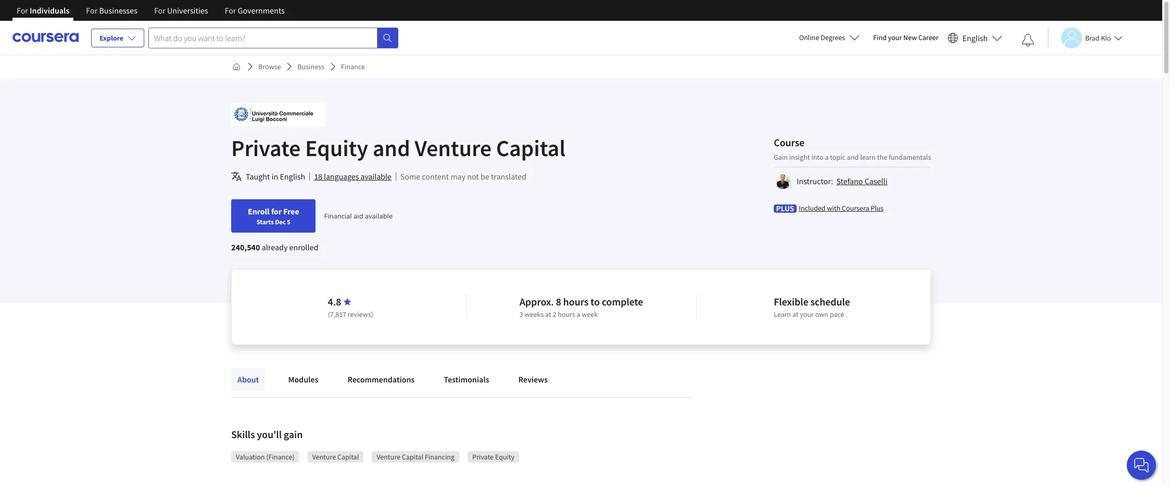 Task type: vqa. For each thing, say whether or not it's contained in the screenshot.
Individuals
yes



Task type: describe. For each thing, give the bounding box(es) containing it.
1 horizontal spatial your
[[888, 33, 902, 42]]

recommendations link
[[341, 368, 421, 391]]

brad klo button
[[1048, 27, 1123, 48]]

for for governments
[[225, 5, 236, 16]]

to
[[591, 295, 600, 308]]

brad klo
[[1085, 33, 1111, 42]]

private equity and venture capital
[[231, 134, 566, 162]]

about link
[[231, 368, 265, 391]]

explore
[[99, 33, 123, 43]]

business
[[298, 62, 324, 71]]

for individuals
[[17, 5, 69, 16]]

free
[[283, 206, 299, 217]]

for for universities
[[154, 5, 166, 16]]

online degrees button
[[791, 26, 868, 49]]

online degrees
[[799, 33, 845, 42]]

stefano
[[836, 176, 863, 186]]

at inside flexible schedule learn at your own pace
[[793, 310, 799, 319]]

coursera plus image
[[774, 204, 797, 213]]

you'll
[[257, 428, 282, 441]]

home image
[[232, 62, 241, 71]]

0 horizontal spatial and
[[373, 134, 410, 162]]

18 languages available
[[314, 171, 391, 182]]

capital for venture capital
[[337, 453, 359, 462]]

not
[[467, 171, 479, 182]]

venture for venture capital financing
[[377, 453, 400, 462]]

(7,817
[[328, 310, 346, 319]]

plus
[[871, 203, 884, 213]]

reviews
[[518, 374, 548, 385]]

translated
[[491, 171, 526, 182]]

universities
[[167, 5, 208, 16]]

included
[[799, 203, 826, 213]]

2 horizontal spatial venture
[[415, 134, 492, 162]]

languages
[[324, 171, 359, 182]]

at inside approx. 8 hours to complete 3 weeks at 2 hours a week
[[545, 310, 551, 319]]

università bocconi image
[[231, 103, 325, 127]]

a inside 'course gain insight into a topic and learn the fundamentals'
[[825, 152, 829, 162]]

businesses
[[99, 5, 137, 16]]

about
[[237, 374, 259, 385]]

be
[[481, 171, 489, 182]]

enrolled
[[289, 242, 318, 253]]

dec
[[275, 218, 286, 226]]

financial
[[324, 211, 352, 221]]

financial aid available button
[[324, 211, 393, 221]]

find your new career
[[873, 33, 939, 42]]

enroll
[[248, 206, 270, 217]]

already
[[262, 242, 288, 253]]

governments
[[238, 5, 285, 16]]

(finance)
[[266, 453, 295, 462]]

your inside flexible schedule learn at your own pace
[[800, 310, 814, 319]]

240,540
[[231, 242, 260, 253]]

private for private equity
[[472, 453, 494, 462]]

finance link
[[337, 57, 369, 76]]

pace
[[830, 310, 844, 319]]

caselli
[[865, 176, 888, 186]]

and inside 'course gain insight into a topic and learn the fundamentals'
[[847, 152, 859, 162]]

4.8
[[328, 295, 341, 308]]

course gain insight into a topic and learn the fundamentals
[[774, 136, 931, 162]]

venture capital financing
[[377, 453, 455, 462]]

0 vertical spatial hours
[[563, 295, 589, 308]]

0 horizontal spatial english
[[280, 171, 305, 182]]

klo
[[1101, 33, 1111, 42]]

topic
[[830, 152, 846, 162]]

taught
[[246, 171, 270, 182]]

private equity
[[472, 453, 515, 462]]

coursera
[[842, 203, 869, 213]]

18
[[314, 171, 322, 182]]

degrees
[[821, 33, 845, 42]]

venture capital
[[312, 453, 359, 462]]

browse link
[[254, 57, 285, 76]]

recommendations
[[348, 374, 415, 385]]

aid
[[354, 211, 363, 221]]

equity for private equity
[[495, 453, 515, 462]]

for
[[271, 206, 282, 217]]

for businesses
[[86, 5, 137, 16]]

8
[[556, 295, 561, 308]]

finance
[[341, 62, 365, 71]]

show notifications image
[[1022, 34, 1034, 46]]

business link
[[293, 57, 329, 76]]

own
[[815, 310, 828, 319]]

available for financial aid available
[[365, 211, 393, 221]]

capital for venture capital financing
[[402, 453, 423, 462]]

testimonials link
[[438, 368, 496, 391]]

career
[[919, 33, 939, 42]]

available for 18 languages available
[[361, 171, 391, 182]]

complete
[[602, 295, 643, 308]]

some
[[400, 171, 420, 182]]



Task type: locate. For each thing, give the bounding box(es) containing it.
included with coursera plus link
[[799, 203, 884, 213]]

valuation
[[236, 453, 265, 462]]

2 at from the left
[[793, 310, 799, 319]]

0 vertical spatial equity
[[305, 134, 368, 162]]

and
[[373, 134, 410, 162], [847, 152, 859, 162]]

at left 2 at bottom left
[[545, 310, 551, 319]]

1 horizontal spatial equity
[[495, 453, 515, 462]]

financing
[[425, 453, 455, 462]]

1 horizontal spatial private
[[472, 453, 494, 462]]

the
[[877, 152, 887, 162]]

hours right 2 at bottom left
[[558, 310, 575, 319]]

modules link
[[282, 368, 325, 391]]

your
[[888, 33, 902, 42], [800, 310, 814, 319]]

1 vertical spatial equity
[[495, 453, 515, 462]]

1 horizontal spatial venture
[[377, 453, 400, 462]]

for left 'businesses'
[[86, 5, 98, 16]]

at
[[545, 310, 551, 319], [793, 310, 799, 319]]

private up taught
[[231, 134, 301, 162]]

stefano caselli image
[[775, 173, 791, 189]]

venture for venture capital
[[312, 453, 336, 462]]

private right financing
[[472, 453, 494, 462]]

instructor: stefano caselli
[[797, 176, 888, 186]]

4 for from the left
[[225, 5, 236, 16]]

taught in english
[[246, 171, 305, 182]]

240,540 already enrolled
[[231, 242, 318, 253]]

new
[[904, 33, 917, 42]]

0 vertical spatial english
[[963, 33, 988, 43]]

insight
[[789, 152, 810, 162]]

testimonials
[[444, 374, 489, 385]]

banner navigation
[[8, 0, 293, 29]]

weeks
[[525, 310, 544, 319]]

available left some
[[361, 171, 391, 182]]

approx.
[[520, 295, 554, 308]]

0 vertical spatial available
[[361, 171, 391, 182]]

for
[[17, 5, 28, 16], [86, 5, 98, 16], [154, 5, 166, 16], [225, 5, 236, 16]]

hours
[[563, 295, 589, 308], [558, 310, 575, 319]]

2 for from the left
[[86, 5, 98, 16]]

private for private equity and venture capital
[[231, 134, 301, 162]]

modules
[[288, 374, 318, 385]]

stefano caselli link
[[836, 176, 888, 186]]

equity for private equity and venture capital
[[305, 134, 368, 162]]

(7,817 reviews)
[[328, 310, 373, 319]]

a left week
[[577, 310, 580, 319]]

chat with us image
[[1133, 457, 1150, 474]]

brad
[[1085, 33, 1100, 42]]

included with coursera plus
[[799, 203, 884, 213]]

venture right (finance)
[[312, 453, 336, 462]]

flexible schedule learn at your own pace
[[774, 295, 850, 319]]

some content may not be translated
[[400, 171, 526, 182]]

english right career
[[963, 33, 988, 43]]

gain
[[284, 428, 303, 441]]

content
[[422, 171, 449, 182]]

your right find
[[888, 33, 902, 42]]

available
[[361, 171, 391, 182], [365, 211, 393, 221]]

1 vertical spatial hours
[[558, 310, 575, 319]]

online
[[799, 33, 819, 42]]

learn
[[774, 310, 791, 319]]

venture left financing
[[377, 453, 400, 462]]

1 at from the left
[[545, 310, 551, 319]]

available inside button
[[361, 171, 391, 182]]

venture up "may"
[[415, 134, 492, 162]]

at right "learn"
[[793, 310, 799, 319]]

0 horizontal spatial equity
[[305, 134, 368, 162]]

1 horizontal spatial at
[[793, 310, 799, 319]]

individuals
[[30, 5, 69, 16]]

into
[[812, 152, 824, 162]]

1 horizontal spatial and
[[847, 152, 859, 162]]

enroll for free starts dec 5
[[248, 206, 299, 226]]

0 horizontal spatial your
[[800, 310, 814, 319]]

equity
[[305, 134, 368, 162], [495, 453, 515, 462]]

1 vertical spatial your
[[800, 310, 814, 319]]

0 horizontal spatial capital
[[337, 453, 359, 462]]

flexible
[[774, 295, 809, 308]]

for universities
[[154, 5, 208, 16]]

in
[[272, 171, 278, 182]]

1 horizontal spatial english
[[963, 33, 988, 43]]

english button
[[944, 21, 1007, 55]]

a inside approx. 8 hours to complete 3 weeks at 2 hours a week
[[577, 310, 580, 319]]

1 for from the left
[[17, 5, 28, 16]]

skills
[[231, 428, 255, 441]]

and right the topic
[[847, 152, 859, 162]]

2
[[553, 310, 556, 319]]

0 horizontal spatial venture
[[312, 453, 336, 462]]

with
[[827, 203, 841, 213]]

your left own
[[800, 310, 814, 319]]

1 vertical spatial private
[[472, 453, 494, 462]]

course
[[774, 136, 805, 149]]

0 horizontal spatial a
[[577, 310, 580, 319]]

approx. 8 hours to complete 3 weeks at 2 hours a week
[[520, 295, 643, 319]]

browse
[[258, 62, 281, 71]]

for for individuals
[[17, 5, 28, 16]]

valuation (finance)
[[236, 453, 295, 462]]

1 vertical spatial available
[[365, 211, 393, 221]]

english right 'in' in the top left of the page
[[280, 171, 305, 182]]

for left the 'governments'
[[225, 5, 236, 16]]

private
[[231, 134, 301, 162], [472, 453, 494, 462]]

capital
[[496, 134, 566, 162], [337, 453, 359, 462], [402, 453, 423, 462]]

3 for from the left
[[154, 5, 166, 16]]

available right aid
[[365, 211, 393, 221]]

for governments
[[225, 5, 285, 16]]

What do you want to learn? text field
[[148, 27, 378, 48]]

skills you'll gain
[[231, 428, 303, 441]]

2 horizontal spatial capital
[[496, 134, 566, 162]]

may
[[451, 171, 466, 182]]

week
[[582, 310, 598, 319]]

hours right the 8
[[563, 295, 589, 308]]

0 vertical spatial a
[[825, 152, 829, 162]]

reviews)
[[348, 310, 373, 319]]

english inside button
[[963, 33, 988, 43]]

coursera image
[[12, 29, 79, 46]]

1 vertical spatial english
[[280, 171, 305, 182]]

5
[[287, 218, 290, 226]]

None search field
[[148, 27, 398, 48]]

1 horizontal spatial a
[[825, 152, 829, 162]]

0 vertical spatial your
[[888, 33, 902, 42]]

financial aid available
[[324, 211, 393, 221]]

0 vertical spatial private
[[231, 134, 301, 162]]

instructor:
[[797, 176, 833, 186]]

0 horizontal spatial at
[[545, 310, 551, 319]]

explore button
[[91, 29, 144, 47]]

1 horizontal spatial capital
[[402, 453, 423, 462]]

find
[[873, 33, 887, 42]]

18 languages available button
[[314, 170, 391, 183]]

starts
[[257, 218, 274, 226]]

a right into
[[825, 152, 829, 162]]

for left universities
[[154, 5, 166, 16]]

english
[[963, 33, 988, 43], [280, 171, 305, 182]]

1 vertical spatial a
[[577, 310, 580, 319]]

and up some
[[373, 134, 410, 162]]

0 horizontal spatial private
[[231, 134, 301, 162]]

learn
[[860, 152, 876, 162]]

reviews link
[[512, 368, 554, 391]]

fundamentals
[[889, 152, 931, 162]]

for for businesses
[[86, 5, 98, 16]]

for left individuals
[[17, 5, 28, 16]]



